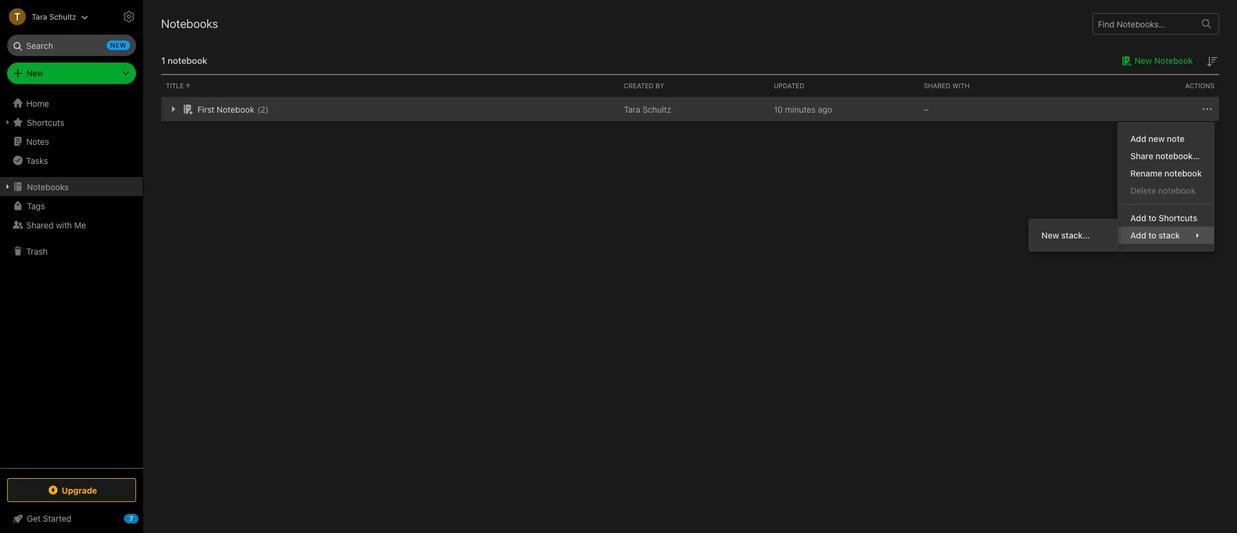 Task type: vqa. For each thing, say whether or not it's contained in the screenshot.
the bottommost new
yes



Task type: locate. For each thing, give the bounding box(es) containing it.
notebooks up 1 notebook
[[161, 17, 218, 30]]

tara up search text field
[[32, 12, 47, 21]]

new down settings image
[[110, 41, 127, 49]]

tree
[[0, 94, 143, 468]]

with
[[56, 220, 72, 230]]

–
[[924, 104, 929, 114]]

tara
[[32, 12, 47, 21], [624, 104, 641, 114]]

notebooks up tags
[[27, 182, 69, 192]]

shortcuts inside add to shortcuts link
[[1159, 213, 1198, 223]]

Sort field
[[1205, 54, 1220, 69]]

shortcuts
[[27, 117, 64, 127], [1159, 213, 1198, 223]]

10
[[774, 104, 783, 114]]

home link
[[0, 94, 143, 113]]

first
[[198, 104, 214, 114]]

Find Notebooks… text field
[[1094, 14, 1195, 34]]

1 horizontal spatial schultz
[[643, 104, 672, 114]]

1 vertical spatial notebook
[[217, 104, 254, 114]]

upgrade
[[62, 486, 97, 496]]

1 notebook
[[161, 55, 207, 66]]

tara schultz
[[32, 12, 76, 21], [624, 104, 672, 114]]

1 vertical spatial notebooks
[[27, 182, 69, 192]]

notebook left (
[[217, 104, 254, 114]]

notebooks
[[161, 17, 218, 30], [27, 182, 69, 192]]

1 horizontal spatial shortcuts
[[1159, 213, 1198, 223]]

tags
[[27, 201, 45, 211]]

0 vertical spatial to
[[1149, 213, 1157, 223]]

to left stack
[[1149, 231, 1157, 241]]

schultz inside tara schultz field
[[49, 12, 76, 21]]

add down add to shortcuts at the right
[[1131, 231, 1147, 241]]

0 horizontal spatial new
[[110, 41, 127, 49]]

new left note
[[1149, 134, 1165, 144]]

new left stack…
[[1042, 231, 1060, 241]]

0 horizontal spatial tara schultz
[[32, 12, 76, 21]]

actions
[[1186, 82, 1215, 90]]

add inside menu item
[[1131, 231, 1147, 241]]

add new note link
[[1119, 130, 1214, 148]]

1 vertical spatial new
[[1149, 134, 1165, 144]]

0 vertical spatial notebook
[[168, 55, 207, 66]]

new up home
[[26, 68, 43, 78]]

row group
[[161, 97, 1220, 121]]

1 vertical spatial tara
[[624, 104, 641, 114]]

notebook
[[1155, 56, 1193, 66], [217, 104, 254, 114]]

notebook up actions
[[1155, 56, 1193, 66]]

title
[[166, 82, 184, 90]]

1 horizontal spatial new
[[1149, 134, 1165, 144]]

sort options image
[[1205, 54, 1220, 69]]

notebooks inside notebooks link
[[27, 182, 69, 192]]

1 horizontal spatial new
[[1042, 231, 1060, 241]]

2 vertical spatial notebook
[[1159, 186, 1196, 196]]

tasks button
[[0, 151, 143, 170]]

click to collapse image
[[139, 512, 148, 526]]

notebook right 1
[[168, 55, 207, 66]]

add
[[1131, 134, 1147, 144], [1131, 213, 1147, 223], [1131, 231, 1147, 241]]

1 vertical spatial to
[[1149, 231, 1157, 241]]

notebook inside "element"
[[168, 55, 207, 66]]

tree containing home
[[0, 94, 143, 468]]

1 vertical spatial add
[[1131, 213, 1147, 223]]

me
[[74, 220, 86, 230]]

by
[[656, 82, 664, 90]]

add to stack menu item
[[1119, 227, 1214, 244]]

to for stack
[[1149, 231, 1157, 241]]

1
[[161, 55, 165, 66]]

row group containing first notebook
[[161, 97, 1220, 121]]

schultz up search text field
[[49, 12, 76, 21]]

shortcuts up stack
[[1159, 213, 1198, 223]]

add new note
[[1131, 134, 1185, 144]]

share
[[1131, 151, 1154, 161]]

0 vertical spatial notebook
[[1155, 56, 1193, 66]]

tara schultz inside first notebook row
[[624, 104, 672, 114]]

first notebook row
[[161, 97, 1220, 121]]

1 to from the top
[[1149, 213, 1157, 223]]

notebook for new
[[1155, 56, 1193, 66]]

0 vertical spatial schultz
[[49, 12, 76, 21]]

actions button
[[1070, 75, 1220, 97]]

Account field
[[0, 5, 88, 29]]

tara down created
[[624, 104, 641, 114]]

1 vertical spatial shortcuts
[[1159, 213, 1198, 223]]

0 horizontal spatial shortcuts
[[27, 117, 64, 127]]

notes
[[26, 136, 49, 147]]

new inside popup button
[[26, 68, 43, 78]]

share notebook… link
[[1119, 148, 1214, 165]]

1 vertical spatial schultz
[[643, 104, 672, 114]]

to for shortcuts
[[1149, 213, 1157, 223]]

2 add from the top
[[1131, 213, 1147, 223]]

new for new notebook
[[1135, 56, 1153, 66]]

shared with me link
[[0, 216, 143, 235]]

new button
[[7, 63, 136, 84]]

shared with button
[[920, 75, 1070, 97]]

1 vertical spatial new
[[26, 68, 43, 78]]

0 vertical spatial tara
[[32, 12, 47, 21]]

0 vertical spatial notebooks
[[161, 17, 218, 30]]

0 horizontal spatial tara
[[32, 12, 47, 21]]

new search field
[[16, 35, 130, 56]]

0 vertical spatial new
[[1135, 56, 1153, 66]]

notebook inside button
[[1155, 56, 1193, 66]]

to inside menu item
[[1149, 231, 1157, 241]]

1 add from the top
[[1131, 134, 1147, 144]]

0 vertical spatial new
[[110, 41, 127, 49]]

3 add from the top
[[1131, 231, 1147, 241]]

1 horizontal spatial tara
[[624, 104, 641, 114]]

new inside button
[[1135, 56, 1153, 66]]

new notebook button
[[1118, 54, 1193, 68]]

notebook for first
[[217, 104, 254, 114]]

1 horizontal spatial notebooks
[[161, 17, 218, 30]]

notebooks link
[[0, 177, 143, 196]]

title button
[[161, 75, 619, 97]]

rename
[[1131, 168, 1163, 179]]

2 horizontal spatial new
[[1135, 56, 1153, 66]]

to up add to stack
[[1149, 213, 1157, 223]]

notebook
[[168, 55, 207, 66], [1165, 168, 1202, 179], [1159, 186, 1196, 196]]

new up actions button
[[1135, 56, 1153, 66]]

delete notebook link
[[1119, 182, 1214, 200]]

0 horizontal spatial new
[[26, 68, 43, 78]]

new
[[110, 41, 127, 49], [1149, 134, 1165, 144]]

0 vertical spatial add
[[1131, 134, 1147, 144]]

add for add to stack
[[1131, 231, 1147, 241]]

2 to from the top
[[1149, 231, 1157, 241]]

ago
[[818, 104, 833, 114]]

share notebook…
[[1131, 151, 1201, 161]]

0 vertical spatial shortcuts
[[27, 117, 64, 127]]

1 horizontal spatial tara schultz
[[624, 104, 672, 114]]

new stack… link
[[1030, 227, 1119, 244]]

new inside dropdown list menu
[[1149, 134, 1165, 144]]

tara schultz down the created by
[[624, 104, 672, 114]]

schultz
[[49, 12, 76, 21], [643, 104, 672, 114]]

to
[[1149, 213, 1157, 223], [1149, 231, 1157, 241]]

0 horizontal spatial notebook
[[217, 104, 254, 114]]

2 vertical spatial new
[[1042, 231, 1060, 241]]

add up share
[[1131, 134, 1147, 144]]

shared with me
[[26, 220, 86, 230]]

created by button
[[619, 75, 769, 97]]

0 horizontal spatial schultz
[[49, 12, 76, 21]]

1 horizontal spatial notebook
[[1155, 56, 1193, 66]]

tara schultz up search text field
[[32, 12, 76, 21]]

shared
[[26, 220, 54, 230]]

notebook down notebook…
[[1165, 168, 1202, 179]]

2
[[261, 104, 266, 114]]

0 horizontal spatial notebooks
[[27, 182, 69, 192]]

(
[[257, 104, 261, 114]]

1 vertical spatial tara schultz
[[624, 104, 672, 114]]

tasks
[[26, 156, 48, 166]]

notebook down rename notebook link
[[1159, 186, 1196, 196]]

shortcuts down home
[[27, 117, 64, 127]]

stack…
[[1062, 231, 1090, 241]]

updated button
[[769, 75, 920, 97]]

1 vertical spatial notebook
[[1165, 168, 1202, 179]]

notebook inside row
[[217, 104, 254, 114]]

shared with
[[924, 82, 970, 90]]

new
[[1135, 56, 1153, 66], [26, 68, 43, 78], [1042, 231, 1060, 241]]

2 vertical spatial add
[[1131, 231, 1147, 241]]

schultz down by
[[643, 104, 672, 114]]

0 vertical spatial tara schultz
[[32, 12, 76, 21]]

add up add to stack
[[1131, 213, 1147, 223]]



Task type: describe. For each thing, give the bounding box(es) containing it.
started
[[43, 514, 71, 524]]

home
[[26, 98, 49, 108]]

trash
[[26, 246, 48, 256]]

row group inside the notebooks "element"
[[161, 97, 1220, 121]]

stack
[[1159, 231, 1181, 241]]

new for new stack…
[[1042, 231, 1060, 241]]

rename notebook
[[1131, 168, 1202, 179]]

notes link
[[0, 132, 143, 151]]

notebook for delete notebook
[[1159, 186, 1196, 196]]

add to shortcuts link
[[1119, 210, 1214, 227]]

shortcuts inside shortcuts button
[[27, 117, 64, 127]]

with
[[953, 82, 970, 90]]

notebooks inside the notebooks "element"
[[161, 17, 218, 30]]

created
[[624, 82, 654, 90]]

add to stack
[[1131, 231, 1181, 241]]

add for add to shortcuts
[[1131, 213, 1147, 223]]

Search text field
[[16, 35, 128, 56]]

shortcuts button
[[0, 113, 143, 132]]

tara schultz inside field
[[32, 12, 76, 21]]

new stack…
[[1042, 231, 1090, 241]]

10 minutes ago
[[774, 104, 833, 114]]

first notebook ( 2 )
[[198, 104, 269, 114]]

minutes
[[785, 104, 816, 114]]

tara inside first notebook row
[[624, 104, 641, 114]]

more actions image
[[1201, 102, 1215, 117]]

7
[[129, 515, 133, 523]]

note
[[1167, 134, 1185, 144]]

add to shortcuts
[[1131, 213, 1198, 223]]

add to stack link
[[1119, 227, 1214, 244]]

notebook for rename notebook
[[1165, 168, 1202, 179]]

tags button
[[0, 196, 143, 216]]

)
[[266, 104, 269, 114]]

expand notebooks image
[[3, 182, 13, 192]]

get started
[[27, 514, 71, 524]]

delete notebook
[[1131, 186, 1196, 196]]

add for add new note
[[1131, 134, 1147, 144]]

created by
[[624, 82, 664, 90]]

updated
[[774, 82, 805, 90]]

schultz inside first notebook row
[[643, 104, 672, 114]]

rename notebook link
[[1119, 165, 1214, 182]]

arrow image
[[166, 102, 180, 116]]

tara inside field
[[32, 12, 47, 21]]

settings image
[[122, 10, 136, 24]]

new for new
[[26, 68, 43, 78]]

shared
[[924, 82, 951, 90]]

new notebook
[[1135, 56, 1193, 66]]

More actions field
[[1201, 102, 1215, 117]]

dropdown list menu
[[1119, 130, 1214, 244]]

notebooks element
[[143, 0, 1238, 534]]

trash link
[[0, 242, 143, 261]]

delete
[[1131, 186, 1157, 196]]

get
[[27, 514, 41, 524]]

Help and Learning task checklist field
[[0, 510, 143, 529]]

upgrade button
[[7, 479, 136, 503]]

Add to stack field
[[1119, 227, 1214, 244]]

notebook…
[[1156, 151, 1201, 161]]

notebook for 1 notebook
[[168, 55, 207, 66]]

new inside search box
[[110, 41, 127, 49]]



